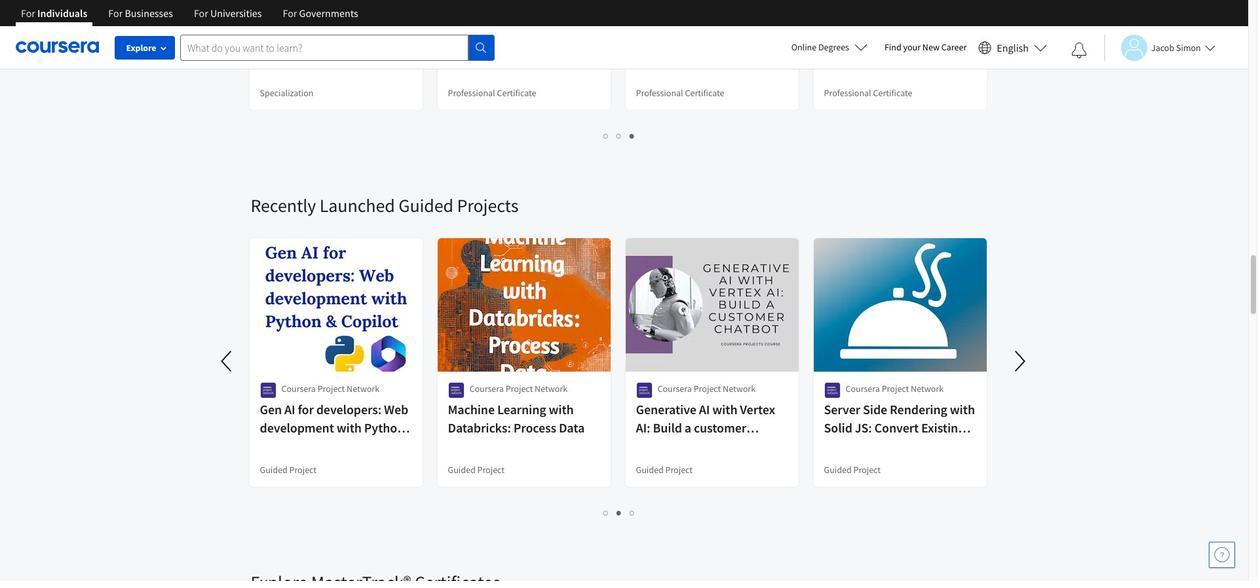 Task type: locate. For each thing, give the bounding box(es) containing it.
1 button for first 2 button from the bottom of the page
[[600, 506, 613, 521]]

1 coursera project network image from the left
[[260, 383, 276, 399]]

4 network from the left
[[911, 383, 944, 395]]

1 2 from the top
[[617, 130, 622, 142]]

ai left for
[[284, 402, 295, 418]]

coursera up 'side'
[[846, 383, 880, 395]]

with down developers:
[[337, 420, 362, 436]]

explore
[[126, 42, 156, 54]]

2 horizontal spatial professional certificate
[[824, 87, 912, 99]]

1 digital from the left
[[338, 24, 374, 41]]

guided project down the copilot at the left
[[260, 465, 317, 476]]

3 coursera project network from the left
[[658, 383, 756, 395]]

ibm data engineering
[[636, 24, 755, 41]]

0 vertical spatial 3 button
[[626, 128, 639, 143]]

2 horizontal spatial &
[[587, 24, 595, 41]]

ibm for ibm
[[281, 6, 296, 18]]

2 button
[[613, 128, 626, 143], [613, 506, 626, 521]]

certificate down ibm data engineering
[[685, 87, 724, 99]]

0 horizontal spatial coursera project network image
[[260, 383, 276, 399]]

0 horizontal spatial data
[[559, 420, 585, 436]]

professional certificate down ibm data engineering
[[636, 87, 724, 99]]

coursera project network
[[281, 383, 379, 395], [469, 383, 567, 395], [658, 383, 756, 395], [846, 383, 944, 395]]

professional
[[448, 87, 495, 99], [636, 87, 683, 99], [824, 87, 871, 99]]

for up darden
[[283, 7, 297, 20]]

darden
[[294, 24, 335, 41]]

network up developers:
[[347, 383, 379, 395]]

0 vertical spatial 3
[[630, 130, 635, 142]]

coursera project network image up gen
[[260, 383, 276, 399]]

1 ai from the left
[[284, 402, 295, 418]]

0 horizontal spatial professional certificate
[[448, 87, 536, 99]]

coursera project network up generative ai with vertex ai: build a customer chatbot
[[658, 383, 756, 395]]

3 network from the left
[[723, 383, 756, 395]]

4 coursera from the left
[[846, 383, 880, 395]]

3 certificate from the left
[[873, 87, 912, 99]]

2 horizontal spatial certificate
[[873, 87, 912, 99]]

with up process
[[549, 402, 574, 418]]

& left the copilot at the left
[[260, 438, 268, 455]]

1 vertical spatial 3 button
[[626, 506, 639, 521]]

3 button
[[626, 128, 639, 143], [626, 506, 639, 521]]

2 horizontal spatial coursera project network image
[[636, 383, 652, 399]]

1 professional from the left
[[448, 87, 495, 99]]

1 for from the left
[[21, 7, 35, 20]]

project up 'side'
[[882, 383, 909, 395]]

for for universities
[[194, 7, 208, 20]]

& inside "google digital marketing & e-commerce"
[[587, 24, 595, 41]]

project up generative ai with vertex ai: build a customer chatbot
[[694, 383, 721, 395]]

0 horizontal spatial digital
[[338, 24, 374, 41]]

1 3 button from the top
[[626, 128, 639, 143]]

data left engineering
[[660, 24, 685, 41]]

1 horizontal spatial professional
[[636, 87, 683, 99]]

explore button
[[115, 36, 175, 60]]

with up customer at bottom
[[712, 402, 737, 418]]

professional certificate down development
[[824, 87, 912, 99]]

a
[[685, 420, 691, 436]]

ai inside gen ai for developers: web development with python & copilot
[[284, 402, 295, 418]]

0 vertical spatial list
[[251, 128, 988, 143]]

1 horizontal spatial ibm image
[[636, 5, 652, 22]]

2 list from the top
[[251, 506, 988, 521]]

ai for gen
[[284, 402, 295, 418]]

3 ibm image from the left
[[824, 5, 840, 22]]

2 digital from the left
[[490, 24, 526, 41]]

project down databricks:
[[477, 465, 505, 476]]

0 horizontal spatial ibm image
[[260, 5, 276, 22]]

customer
[[694, 420, 746, 436]]

network up vertex
[[723, 383, 756, 395]]

english button
[[973, 26, 1052, 69]]

ibm for ibm back-end development
[[824, 24, 845, 41]]

professional for google digital marketing & e-commerce
[[448, 87, 495, 99]]

professional certificate
[[448, 87, 536, 99], [636, 87, 724, 99], [824, 87, 912, 99]]

machine learning with databricks: process data
[[448, 402, 585, 436]]

guided project down 'sites'
[[824, 465, 881, 476]]

0 horizontal spatial ai
[[284, 402, 295, 418]]

with inside the server side rendering with solid js: convert existing sites
[[950, 402, 975, 418]]

businesses
[[125, 7, 173, 20]]

for left individuals
[[21, 7, 35, 20]]

1 1 from the top
[[603, 130, 609, 142]]

with inside machine learning with databricks: process data
[[549, 402, 574, 418]]

guided project for gen ai for developers: web development with python & copilot
[[260, 465, 317, 476]]

coursera project network up 'side'
[[846, 383, 944, 395]]

2 3 button from the top
[[626, 506, 639, 521]]

engineering
[[688, 24, 755, 41]]

3 coursera from the left
[[658, 383, 692, 395]]

3 coursera project network image from the left
[[636, 383, 652, 399]]

guided project down chatbot
[[636, 465, 693, 476]]

data
[[660, 24, 685, 41], [559, 420, 585, 436]]

0 vertical spatial 1
[[603, 130, 609, 142]]

guided down the copilot at the left
[[260, 465, 287, 476]]

1 coursera from the left
[[281, 383, 316, 395]]

coursera project network image up generative
[[636, 383, 652, 399]]

2 coursera project network from the left
[[469, 383, 567, 395]]

& up strategy
[[283, 24, 292, 41]]

guided project down databricks:
[[448, 465, 505, 476]]

1 vertical spatial list
[[251, 506, 988, 521]]

0 vertical spatial 1 button
[[600, 128, 613, 143]]

ibm for ibm & darden digital strategy
[[260, 24, 281, 41]]

3 for from the left
[[194, 7, 208, 20]]

2 for from the left
[[108, 7, 123, 20]]

2 1 button from the top
[[600, 506, 613, 521]]

degrees
[[818, 41, 849, 53]]

1 horizontal spatial digital
[[490, 24, 526, 41]]

coursera image
[[16, 37, 99, 58]]

& right marketing
[[587, 24, 595, 41]]

1 horizontal spatial coursera project network image
[[448, 383, 464, 399]]

certificate
[[497, 87, 536, 99], [685, 87, 724, 99], [873, 87, 912, 99]]

banner navigation
[[10, 0, 369, 36]]

certificate down find
[[873, 87, 912, 99]]

2 inside 'recently launched guided projects carousel' element
[[617, 507, 622, 520]]

build
[[653, 420, 682, 436]]

4 guided project from the left
[[824, 465, 881, 476]]

online degrees
[[791, 41, 849, 53]]

4 for from the left
[[283, 7, 297, 20]]

3
[[630, 130, 635, 142], [630, 507, 635, 520]]

existing
[[921, 420, 965, 436]]

1 certificate from the left
[[497, 87, 536, 99]]

english
[[997, 41, 1029, 54]]

certificate for marketing
[[497, 87, 536, 99]]

1
[[603, 130, 609, 142], [603, 507, 609, 520]]

guided for machine learning with databricks: process data
[[448, 465, 475, 476]]

ai up customer at bottom
[[699, 402, 710, 418]]

1 horizontal spatial professional certificate
[[636, 87, 724, 99]]

2 3 from the top
[[630, 507, 635, 520]]

certificate down commerce
[[497, 87, 536, 99]]

for left businesses
[[108, 7, 123, 20]]

3 professional certificate from the left
[[824, 87, 912, 99]]

coursera
[[281, 383, 316, 395], [469, 383, 504, 395], [658, 383, 692, 395], [846, 383, 880, 395]]

launched
[[320, 194, 395, 218]]

coursera up machine
[[469, 383, 504, 395]]

specialization
[[260, 87, 314, 99]]

1 3 from the top
[[630, 130, 635, 142]]

None search field
[[180, 34, 495, 61]]

& inside gen ai for developers: web development with python & copilot
[[260, 438, 268, 455]]

guided project for generative ai with vertex ai: build a customer chatbot
[[636, 465, 693, 476]]

guided
[[398, 194, 453, 218], [260, 465, 287, 476], [448, 465, 475, 476], [636, 465, 664, 476], [824, 465, 852, 476]]

coursera project network image
[[260, 383, 276, 399], [448, 383, 464, 399], [636, 383, 652, 399]]

find your new career link
[[878, 39, 973, 56]]

network for databricks:
[[535, 383, 567, 395]]

0 vertical spatial 2
[[617, 130, 622, 142]]

2 guided project from the left
[[448, 465, 505, 476]]

databricks:
[[448, 420, 511, 436]]

data inside machine learning with databricks: process data
[[559, 420, 585, 436]]

coursera project network image
[[824, 383, 840, 399]]

guided for server side rendering with solid js: convert existing sites
[[824, 465, 852, 476]]

4 coursera project network from the left
[[846, 383, 944, 395]]

find
[[885, 41, 901, 53]]

data right process
[[559, 420, 585, 436]]

2 coursera from the left
[[469, 383, 504, 395]]

1 guided project from the left
[[260, 465, 317, 476]]

find your new career
[[885, 41, 967, 53]]

guided left 'projects'
[[398, 194, 453, 218]]

1 ibm image from the left
[[260, 5, 276, 22]]

1 button inside 'recently launched guided projects carousel' element
[[600, 506, 613, 521]]

3 inside 'recently launched guided projects carousel' element
[[630, 507, 635, 520]]

digital up commerce
[[490, 24, 526, 41]]

with
[[549, 402, 574, 418], [712, 402, 737, 418], [950, 402, 975, 418], [337, 420, 362, 436]]

ibm image up degrees at the right of page
[[824, 5, 840, 22]]

3 guided project from the left
[[636, 465, 693, 476]]

network up learning at the left of page
[[535, 383, 567, 395]]

ibm
[[281, 6, 296, 18], [260, 24, 281, 41], [636, 24, 657, 41], [824, 24, 845, 41]]

guided down 'sites'
[[824, 465, 852, 476]]

coursera project network image for machine learning with databricks: process data
[[448, 383, 464, 399]]

coursera for server
[[846, 383, 880, 395]]

coursera project network image up machine
[[448, 383, 464, 399]]

1 inside 'recently launched guided projects carousel' element
[[603, 507, 609, 520]]

1 vertical spatial 1 button
[[600, 506, 613, 521]]

3 for first 2 button from the bottom of the page
[[630, 507, 635, 520]]

professional for ibm data engineering
[[636, 87, 683, 99]]

professional certificate down commerce
[[448, 87, 536, 99]]

digital inside ibm & darden digital strategy
[[338, 24, 374, 41]]

1 1 button from the top
[[600, 128, 613, 143]]

e-
[[448, 43, 459, 59]]

for left universities on the left top of page
[[194, 7, 208, 20]]

1 vertical spatial 3
[[630, 507, 635, 520]]

digital
[[338, 24, 374, 41], [490, 24, 526, 41]]

ibm image up strategy
[[260, 5, 276, 22]]

for individuals
[[21, 7, 87, 20]]

1 horizontal spatial ai
[[699, 402, 710, 418]]

&
[[283, 24, 292, 41], [587, 24, 595, 41], [260, 438, 268, 455]]

new
[[922, 41, 940, 53]]

ibm & darden digital strategy
[[260, 24, 374, 59]]

coursera project network for generative
[[658, 383, 756, 395]]

1 button
[[600, 128, 613, 143], [600, 506, 613, 521]]

career
[[941, 41, 967, 53]]

coursera up for
[[281, 383, 316, 395]]

0 vertical spatial 2 button
[[613, 128, 626, 143]]

1 coursera project network from the left
[[281, 383, 379, 395]]

network up rendering
[[911, 383, 944, 395]]

coursera up generative
[[658, 383, 692, 395]]

for
[[298, 402, 314, 418]]

1 horizontal spatial &
[[283, 24, 292, 41]]

2 professional certificate from the left
[[636, 87, 724, 99]]

coursera project network up learning at the left of page
[[469, 383, 567, 395]]

network for with
[[911, 383, 944, 395]]

recently launched guided projects carousel element
[[211, 155, 1036, 532]]

guided project for server side rendering with solid js: convert existing sites
[[824, 465, 881, 476]]

1 network from the left
[[347, 383, 379, 395]]

3 for first 2 button from the top of the page
[[630, 130, 635, 142]]

2 ibm image from the left
[[636, 5, 652, 22]]

0 vertical spatial data
[[660, 24, 685, 41]]

3 button inside 'recently launched guided projects carousel' element
[[626, 506, 639, 521]]

3 button for first 2 button from the top of the page
[[626, 128, 639, 143]]

web
[[384, 402, 408, 418]]

guided down databricks:
[[448, 465, 475, 476]]

0 horizontal spatial &
[[260, 438, 268, 455]]

js:
[[855, 420, 872, 436]]

guided project
[[260, 465, 317, 476], [448, 465, 505, 476], [636, 465, 693, 476], [824, 465, 881, 476]]

ibm inside ibm & darden digital strategy
[[260, 24, 281, 41]]

ibm image
[[260, 5, 276, 22], [636, 5, 652, 22], [824, 5, 840, 22]]

for
[[21, 7, 35, 20], [108, 7, 123, 20], [194, 7, 208, 20], [283, 7, 297, 20]]

machine
[[448, 402, 495, 418]]

learning
[[497, 402, 546, 418]]

digital inside "google digital marketing & e-commerce"
[[490, 24, 526, 41]]

with up existing
[[950, 402, 975, 418]]

1 horizontal spatial certificate
[[685, 87, 724, 99]]

network
[[347, 383, 379, 395], [535, 383, 567, 395], [723, 383, 756, 395], [911, 383, 944, 395]]

2 ai from the left
[[699, 402, 710, 418]]

2
[[617, 130, 622, 142], [617, 507, 622, 520]]

rendering
[[890, 402, 947, 418]]

1 vertical spatial data
[[559, 420, 585, 436]]

coursera project network up developers:
[[281, 383, 379, 395]]

2 coursera project network image from the left
[[448, 383, 464, 399]]

1 button for first 2 button from the top of the page
[[600, 128, 613, 143]]

gen ai for developers: web development with python & copilot
[[260, 402, 408, 455]]

guided down chatbot
[[636, 465, 664, 476]]

2 for first 2 button from the top of the page
[[617, 130, 622, 142]]

ibm image up ibm data engineering
[[636, 5, 652, 22]]

2 2 from the top
[[617, 507, 622, 520]]

list
[[251, 128, 988, 143], [251, 506, 988, 521]]

back-
[[848, 24, 878, 41]]

2 network from the left
[[535, 383, 567, 395]]

your
[[903, 41, 921, 53]]

3 professional from the left
[[824, 87, 871, 99]]

jacob
[[1151, 42, 1174, 53]]

recently launched guided projects
[[251, 194, 519, 218]]

2 1 from the top
[[603, 507, 609, 520]]

ai
[[284, 402, 295, 418], [699, 402, 710, 418]]

0 horizontal spatial professional
[[448, 87, 495, 99]]

project down the copilot at the left
[[289, 465, 317, 476]]

digital down governments
[[338, 24, 374, 41]]

0 horizontal spatial certificate
[[497, 87, 536, 99]]

1 vertical spatial 2
[[617, 507, 622, 520]]

2 certificate from the left
[[685, 87, 724, 99]]

ibm inside ibm back-end development
[[824, 24, 845, 41]]

1 vertical spatial 1
[[603, 507, 609, 520]]

2 horizontal spatial ibm image
[[824, 5, 840, 22]]

2 horizontal spatial professional
[[824, 87, 871, 99]]

1 professional certificate from the left
[[448, 87, 536, 99]]

2 professional from the left
[[636, 87, 683, 99]]

1 vertical spatial 2 button
[[613, 506, 626, 521]]

project
[[318, 383, 345, 395], [506, 383, 533, 395], [694, 383, 721, 395], [882, 383, 909, 395], [289, 465, 317, 476], [477, 465, 505, 476], [665, 465, 693, 476], [853, 465, 881, 476]]

ai inside generative ai with vertex ai: build a customer chatbot
[[699, 402, 710, 418]]

for for businesses
[[108, 7, 123, 20]]



Task type: vqa. For each thing, say whether or not it's contained in the screenshot.
Home
no



Task type: describe. For each thing, give the bounding box(es) containing it.
coursera project network for machine
[[469, 383, 567, 395]]

recently
[[251, 194, 316, 218]]

google digital marketing & e-commerce
[[448, 24, 595, 59]]

sites
[[824, 438, 851, 455]]

coursera project network for gen
[[281, 383, 379, 395]]

vertex
[[740, 402, 775, 418]]

gen
[[260, 402, 282, 418]]

coursera project network for server
[[846, 383, 944, 395]]

ibm back-end development
[[824, 24, 900, 59]]

jacob simon button
[[1104, 34, 1215, 61]]

online
[[791, 41, 817, 53]]

3 button for first 2 button from the bottom of the page
[[626, 506, 639, 521]]

ai:
[[636, 420, 650, 436]]

with inside generative ai with vertex ai: build a customer chatbot
[[712, 402, 737, 418]]

guided for gen ai for developers: web development with python & copilot
[[260, 465, 287, 476]]

generative ai with vertex ai: build a customer chatbot
[[636, 402, 775, 455]]

end
[[878, 24, 900, 41]]

coursera project network image for gen ai for developers: web development with python & copilot
[[260, 383, 276, 399]]

chatbot
[[636, 438, 679, 455]]

commerce
[[459, 43, 517, 59]]

1 horizontal spatial data
[[660, 24, 685, 41]]

projects
[[457, 194, 519, 218]]

1 2 button from the top
[[613, 128, 626, 143]]

project up developers:
[[318, 383, 345, 395]]

for for individuals
[[21, 7, 35, 20]]

What do you want to learn? text field
[[180, 34, 468, 61]]

& inside ibm & darden digital strategy
[[283, 24, 292, 41]]

coursera for generative
[[658, 383, 692, 395]]

certificate for end
[[873, 87, 912, 99]]

generative
[[636, 402, 696, 418]]

coursera for machine
[[469, 383, 504, 395]]

professional for ibm back-end development
[[824, 87, 871, 99]]

with inside gen ai for developers: web development with python & copilot
[[337, 420, 362, 436]]

network for vertex
[[723, 383, 756, 395]]

guided for generative ai with vertex ai: build a customer chatbot
[[636, 465, 664, 476]]

governments
[[299, 7, 358, 20]]

previous slide image
[[211, 346, 243, 377]]

ibm image for ibm back-end development
[[824, 5, 840, 22]]

convert
[[874, 420, 919, 436]]

for businesses
[[108, 7, 173, 20]]

server side rendering with solid js: convert existing sites
[[824, 402, 975, 455]]

development
[[260, 420, 334, 436]]

ai for generative
[[699, 402, 710, 418]]

next slide image
[[1004, 346, 1036, 377]]

coursera project network image for generative ai with vertex ai: build a customer chatbot
[[636, 383, 652, 399]]

copilot
[[271, 438, 311, 455]]

2 2 button from the top
[[613, 506, 626, 521]]

certificate for engineering
[[685, 87, 724, 99]]

professional certificate for back-
[[824, 87, 912, 99]]

project down chatbot
[[665, 465, 693, 476]]

google image
[[448, 5, 464, 22]]

professional certificate for data
[[636, 87, 724, 99]]

network for developers:
[[347, 383, 379, 395]]

1 list from the top
[[251, 128, 988, 143]]

server
[[824, 402, 860, 418]]

ibm for ibm data engineering
[[636, 24, 657, 41]]

project down the js:
[[853, 465, 881, 476]]

guided project for machine learning with databricks: process data
[[448, 465, 505, 476]]

marketing
[[528, 24, 585, 41]]

for governments
[[283, 7, 358, 20]]

2 for first 2 button from the bottom of the page
[[617, 507, 622, 520]]

for universities
[[194, 7, 262, 20]]

simon
[[1176, 42, 1201, 53]]

help center image
[[1214, 548, 1230, 563]]

ibm image for ibm data engineering
[[636, 5, 652, 22]]

universities
[[210, 7, 262, 20]]

side
[[863, 402, 887, 418]]

show notifications image
[[1071, 43, 1087, 58]]

individuals
[[37, 7, 87, 20]]

ibm image for ibm
[[260, 5, 276, 22]]

professional certificate for digital
[[448, 87, 536, 99]]

google
[[448, 24, 487, 41]]

for for governments
[[283, 7, 297, 20]]

development
[[824, 43, 899, 59]]

project up learning at the left of page
[[506, 383, 533, 395]]

strategy
[[260, 43, 306, 59]]

python
[[364, 420, 404, 436]]

1 for first 2 button from the top of the page
[[603, 130, 609, 142]]

jacob simon
[[1151, 42, 1201, 53]]

developers:
[[316, 402, 381, 418]]

coursera for gen
[[281, 383, 316, 395]]

1 for first 2 button from the bottom of the page
[[603, 507, 609, 520]]

process
[[513, 420, 556, 436]]

list inside 'recently launched guided projects carousel' element
[[251, 506, 988, 521]]

online degrees button
[[781, 33, 878, 62]]

solid
[[824, 420, 852, 436]]



